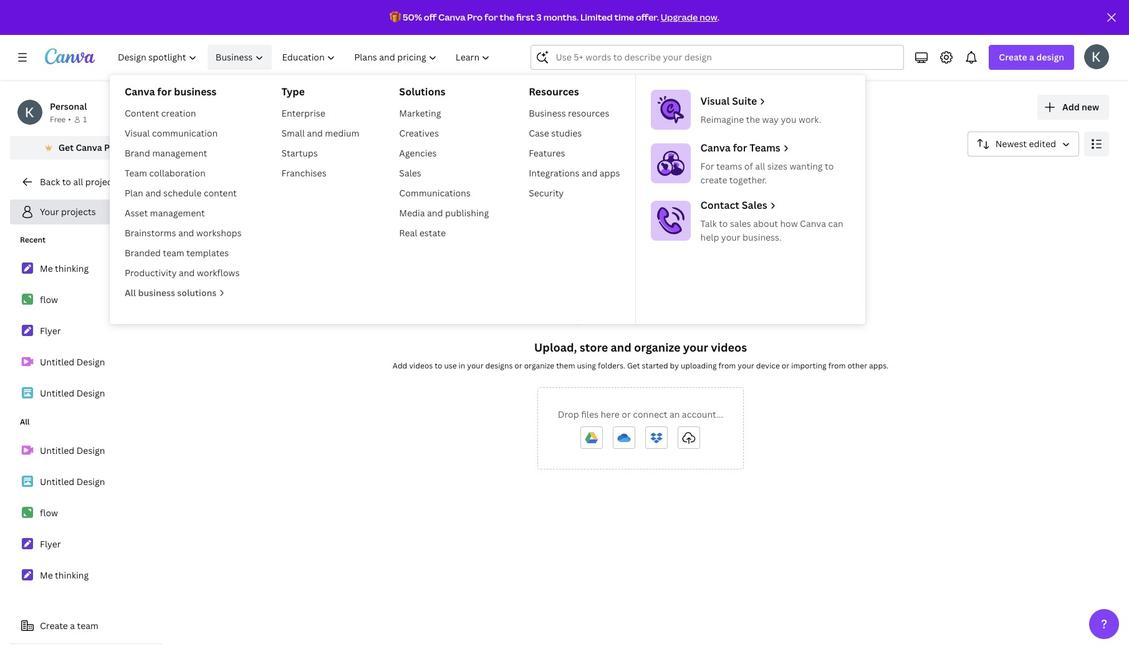 Task type: vqa. For each thing, say whether or not it's contained in the screenshot.
Position POPUP BUTTON
no



Task type: describe. For each thing, give the bounding box(es) containing it.
asset
[[125, 207, 148, 219]]

asset management
[[125, 207, 205, 219]]

features
[[529, 147, 565, 159]]

2 me thinking link from the top
[[10, 563, 162, 589]]

drop
[[558, 409, 579, 420]]

for for canva for teams
[[733, 141, 748, 155]]

contact sales
[[701, 198, 768, 212]]

started
[[642, 361, 668, 371]]

2 vertical spatial all
[[20, 417, 30, 427]]

canva up for on the right top
[[701, 141, 731, 155]]

0 horizontal spatial organize
[[524, 361, 555, 371]]

a for design
[[1030, 51, 1035, 63]]

off
[[424, 11, 437, 23]]

real
[[399, 227, 418, 239]]

create a team button
[[10, 614, 162, 639]]

contact
[[701, 198, 740, 212]]

1 horizontal spatial your
[[172, 94, 218, 121]]

videos
[[403, 172, 432, 184]]

2 flow link from the top
[[10, 500, 162, 526]]

small and medium
[[282, 127, 360, 139]]

visual communication link
[[120, 124, 247, 143]]

videos button
[[398, 167, 437, 190]]

workflows
[[197, 267, 240, 279]]

asset management link
[[120, 203, 247, 223]]

1 horizontal spatial organize
[[634, 340, 681, 355]]

agencies
[[399, 147, 437, 159]]

upload,
[[534, 340, 577, 355]]

resources
[[529, 85, 579, 99]]

content
[[125, 107, 159, 119]]

all inside "for teams of all sizes wanting to create together."
[[756, 160, 766, 172]]

uploading
[[681, 361, 717, 371]]

canva up content
[[125, 85, 155, 99]]

about
[[754, 218, 778, 230]]

all for all 'button'
[[177, 172, 188, 184]]

business button
[[208, 45, 272, 70]]

edited
[[1030, 138, 1057, 150]]

the inside business menu
[[746, 114, 760, 125]]

1 untitled design link from the top
[[10, 349, 162, 376]]

visual for visual communication
[[125, 127, 150, 139]]

canva right off
[[439, 11, 466, 23]]

real estate link
[[394, 223, 494, 243]]

reimagine the way you work.
[[701, 114, 822, 125]]

way
[[763, 114, 779, 125]]

workshops
[[196, 227, 242, 239]]

get inside upload, store and organize your videos add videos to use in your designs or organize them using folders. get started by uploading from your device or importing from other apps.
[[627, 361, 640, 371]]

🎁 50% off canva pro for the first 3 months. limited time offer. upgrade now .
[[390, 11, 720, 23]]

limited
[[581, 11, 613, 23]]

schedule
[[163, 187, 202, 199]]

security
[[529, 187, 564, 199]]

create a team
[[40, 620, 98, 632]]

account...
[[682, 409, 724, 420]]

together.
[[730, 174, 767, 186]]

creatives link
[[394, 124, 494, 143]]

add inside dropdown button
[[1063, 101, 1080, 113]]

for teams of all sizes wanting to create together.
[[701, 160, 834, 186]]

sales
[[730, 218, 752, 230]]

franchises link
[[277, 163, 364, 183]]

canva for business
[[125, 85, 217, 99]]

1 vertical spatial your projects
[[40, 206, 96, 218]]

Sort by button
[[968, 132, 1080, 157]]

business resources link
[[524, 104, 625, 124]]

communications link
[[394, 183, 494, 203]]

3
[[537, 11, 542, 23]]

add new button
[[1038, 95, 1110, 120]]

0 vertical spatial for
[[485, 11, 498, 23]]

50%
[[403, 11, 422, 23]]

2 from from the left
[[829, 361, 846, 371]]

Search search field
[[556, 46, 880, 69]]

2 flyer from the top
[[40, 538, 61, 550]]

features link
[[524, 143, 625, 163]]

talk
[[701, 218, 717, 230]]

designs
[[486, 361, 513, 371]]

months.
[[544, 11, 579, 23]]

1 from from the left
[[719, 361, 736, 371]]

to inside talk to sales about how canva can help your business.
[[719, 218, 728, 230]]

flow for first flow link from the bottom
[[40, 507, 58, 519]]

brainstorms and workshops
[[125, 227, 242, 239]]

untitled design for 1st untitled design link from the top of the page
[[40, 356, 105, 368]]

importing
[[792, 361, 827, 371]]

visual communication
[[125, 127, 218, 139]]

your right the in
[[467, 361, 484, 371]]

1 vertical spatial your
[[40, 206, 59, 218]]

solutions
[[177, 287, 217, 299]]

you
[[781, 114, 797, 125]]

business resources
[[529, 107, 610, 119]]

reimagine
[[701, 114, 744, 125]]

0 horizontal spatial the
[[500, 11, 515, 23]]

enterprise link
[[277, 104, 364, 124]]

small
[[282, 127, 305, 139]]

management for asset management
[[150, 207, 205, 219]]

publishing
[[445, 207, 489, 219]]

type
[[282, 85, 305, 99]]

time
[[615, 11, 634, 23]]

designs
[[280, 172, 313, 184]]

all business solutions
[[125, 287, 217, 299]]

estate
[[420, 227, 446, 239]]

top level navigation element
[[110, 45, 866, 324]]

to inside 'link'
[[62, 176, 71, 188]]

teams
[[750, 141, 781, 155]]

plan
[[125, 187, 143, 199]]

visual for visual suite
[[701, 94, 730, 108]]

design for 3rd untitled design link from the bottom of the page
[[77, 387, 105, 399]]

real estate
[[399, 227, 446, 239]]

0 horizontal spatial or
[[515, 361, 523, 371]]

sales link
[[394, 163, 494, 183]]

create
[[701, 174, 728, 186]]

and for publishing
[[427, 207, 443, 219]]

untitled for first untitled design link from the bottom of the page
[[40, 476, 74, 488]]

media and publishing link
[[394, 203, 494, 223]]

how
[[781, 218, 798, 230]]

startups link
[[277, 143, 364, 163]]

branded team templates link
[[120, 243, 247, 263]]

work.
[[799, 114, 822, 125]]

canva inside get canva pro button
[[76, 142, 102, 153]]

newest
[[996, 138, 1027, 150]]

help
[[701, 231, 719, 243]]

1 flyer link from the top
[[10, 318, 162, 344]]

integrations and apps
[[529, 167, 620, 179]]

thinking for second the me thinking link from the top
[[55, 569, 89, 581]]

untitled for second untitled design link from the bottom of the page
[[40, 445, 74, 457]]

1 flow link from the top
[[10, 287, 162, 313]]

designs button
[[275, 167, 318, 190]]

new
[[1082, 101, 1100, 113]]

team collaboration link
[[120, 163, 247, 183]]

your up uploading
[[683, 340, 709, 355]]

and for workflows
[[179, 267, 195, 279]]

1 me thinking from the top
[[40, 263, 89, 274]]

all inside 'link'
[[73, 176, 83, 188]]



Task type: locate. For each thing, give the bounding box(es) containing it.
0 vertical spatial your projects
[[172, 94, 306, 121]]

your
[[172, 94, 218, 121], [40, 206, 59, 218]]

0 vertical spatial projects
[[222, 94, 306, 121]]

untitled for 1st untitled design link from the top of the page
[[40, 356, 74, 368]]

and down 'communications'
[[427, 207, 443, 219]]

from right uploading
[[719, 361, 736, 371]]

design for second untitled design link from the bottom of the page
[[77, 445, 105, 457]]

a for team
[[70, 620, 75, 632]]

creatives
[[399, 127, 439, 139]]

and for schedule
[[145, 187, 161, 199]]

1 vertical spatial list
[[10, 438, 162, 589]]

or right designs
[[515, 361, 523, 371]]

projects inside back to all projects 'link'
[[85, 176, 120, 188]]

folders.
[[598, 361, 626, 371]]

1 horizontal spatial business
[[529, 107, 566, 119]]

business menu
[[110, 75, 866, 324]]

2 horizontal spatial all
[[177, 172, 188, 184]]

from left other
[[829, 361, 846, 371]]

1 horizontal spatial pro
[[467, 11, 483, 23]]

brainstorms
[[125, 227, 176, 239]]

flow for 1st flow link
[[40, 294, 58, 306]]

upgrade
[[661, 11, 698, 23]]

the left way
[[746, 114, 760, 125]]

1 horizontal spatial your projects
[[172, 94, 306, 121]]

videos up uploading
[[711, 340, 747, 355]]

2 me thinking from the top
[[40, 569, 89, 581]]

list containing untitled design
[[10, 438, 162, 589]]

create for create a team
[[40, 620, 68, 632]]

for up of
[[733, 141, 748, 155]]

management down "visual communication" 'link'
[[152, 147, 207, 159]]

0 horizontal spatial a
[[70, 620, 75, 632]]

1 vertical spatial thinking
[[55, 569, 89, 581]]

1 vertical spatial me
[[40, 569, 53, 581]]

teams
[[717, 160, 743, 172]]

sizes
[[768, 160, 788, 172]]

store
[[580, 340, 608, 355]]

business for business
[[216, 51, 253, 63]]

a inside button
[[70, 620, 75, 632]]

your projects
[[172, 94, 306, 121], [40, 206, 96, 218]]

0 vertical spatial the
[[500, 11, 515, 23]]

back to all projects link
[[10, 170, 162, 195]]

and up the folders.
[[611, 340, 632, 355]]

0 vertical spatial create
[[999, 51, 1028, 63]]

3 untitled design link from the top
[[10, 438, 162, 464]]

to inside "for teams of all sizes wanting to create together."
[[825, 160, 834, 172]]

3 design from the top
[[77, 445, 105, 457]]

talk to sales about how canva can help your business.
[[701, 218, 844, 243]]

0 vertical spatial flow
[[40, 294, 58, 306]]

me for 1st the me thinking link from the top
[[40, 263, 53, 274]]

2 untitled design from the top
[[40, 387, 105, 399]]

get inside button
[[58, 142, 74, 153]]

1 vertical spatial flow
[[40, 507, 58, 519]]

an
[[670, 409, 680, 420]]

add left the new
[[1063, 101, 1080, 113]]

1 vertical spatial flow link
[[10, 500, 162, 526]]

2 horizontal spatial or
[[782, 361, 790, 371]]

1 vertical spatial business
[[529, 107, 566, 119]]

small and medium link
[[277, 124, 364, 143]]

3 untitled design from the top
[[40, 445, 105, 457]]

0 horizontal spatial business
[[216, 51, 253, 63]]

1 vertical spatial all
[[73, 176, 83, 188]]

get down •
[[58, 142, 74, 153]]

canva down "1"
[[76, 142, 102, 153]]

2 vertical spatial projects
[[61, 206, 96, 218]]

for up content creation
[[157, 85, 172, 99]]

0 horizontal spatial from
[[719, 361, 736, 371]]

and for apps
[[582, 167, 598, 179]]

design
[[77, 356, 105, 368], [77, 387, 105, 399], [77, 445, 105, 457], [77, 476, 105, 488]]

management
[[152, 147, 207, 159], [150, 207, 205, 219]]

all
[[756, 160, 766, 172], [73, 176, 83, 188]]

apps
[[600, 167, 620, 179]]

1 horizontal spatial the
[[746, 114, 760, 125]]

pro inside button
[[104, 142, 119, 153]]

and down asset management 'link'
[[178, 227, 194, 239]]

0 vertical spatial add
[[1063, 101, 1080, 113]]

0 horizontal spatial your projects
[[40, 206, 96, 218]]

upload, store and organize your videos add videos to use in your designs or organize them using folders. get started by uploading from your device or importing from other apps.
[[393, 340, 889, 371]]

0 vertical spatial business
[[174, 85, 217, 99]]

or right the device
[[782, 361, 790, 371]]

1 vertical spatial get
[[627, 361, 640, 371]]

and right plan
[[145, 187, 161, 199]]

all for all business solutions
[[125, 287, 136, 299]]

them
[[557, 361, 575, 371]]

and down branded team templates link
[[179, 267, 195, 279]]

business
[[216, 51, 253, 63], [529, 107, 566, 119]]

your down back
[[40, 206, 59, 218]]

1 vertical spatial add
[[393, 361, 408, 371]]

0 horizontal spatial all
[[73, 176, 83, 188]]

or right here
[[622, 409, 631, 420]]

0 vertical spatial your
[[172, 94, 218, 121]]

business down 'productivity'
[[138, 287, 175, 299]]

and for workshops
[[178, 227, 194, 239]]

brand management
[[125, 147, 207, 159]]

0 vertical spatial visual
[[701, 94, 730, 108]]

0 vertical spatial get
[[58, 142, 74, 153]]

0 vertical spatial flow link
[[10, 287, 162, 313]]

pro left the brand
[[104, 142, 119, 153]]

0 vertical spatial thinking
[[55, 263, 89, 274]]

1 horizontal spatial sales
[[742, 198, 768, 212]]

0 horizontal spatial all
[[20, 417, 30, 427]]

connect
[[633, 409, 668, 420]]

apps.
[[870, 361, 889, 371]]

0 vertical spatial pro
[[467, 11, 483, 23]]

to inside upload, store and organize your videos add videos to use in your designs or organize them using folders. get started by uploading from your device or importing from other apps.
[[435, 361, 443, 371]]

visual inside "visual communication" 'link'
[[125, 127, 150, 139]]

1 flow from the top
[[40, 294, 58, 306]]

design for first untitled design link from the bottom of the page
[[77, 476, 105, 488]]

here
[[601, 409, 620, 420]]

1 list from the top
[[10, 256, 162, 407]]

your projects link
[[10, 200, 162, 225]]

1 horizontal spatial visual
[[701, 94, 730, 108]]

0 horizontal spatial visual
[[125, 127, 150, 139]]

1 flyer from the top
[[40, 325, 61, 337]]

2 me from the top
[[40, 569, 53, 581]]

me for second the me thinking link from the top
[[40, 569, 53, 581]]

for left the first
[[485, 11, 498, 23]]

2 untitled design link from the top
[[10, 380, 162, 407]]

your projects down back to all projects at the top left of the page
[[40, 206, 96, 218]]

business inside menu
[[529, 107, 566, 119]]

communications
[[399, 187, 471, 199]]

1 design from the top
[[77, 356, 105, 368]]

your down sales at the top of the page
[[722, 231, 741, 243]]

collaboration
[[149, 167, 206, 179]]

0 vertical spatial all
[[177, 172, 188, 184]]

team
[[163, 247, 184, 259], [77, 620, 98, 632]]

projects left plan
[[85, 176, 120, 188]]

design for 1st untitled design link from the top of the page
[[77, 356, 105, 368]]

1 vertical spatial the
[[746, 114, 760, 125]]

business inside "link"
[[138, 287, 175, 299]]

and left apps
[[582, 167, 598, 179]]

1 vertical spatial pro
[[104, 142, 119, 153]]

1 vertical spatial a
[[70, 620, 75, 632]]

1 horizontal spatial from
[[829, 361, 846, 371]]

thinking down the your projects link
[[55, 263, 89, 274]]

a inside 'dropdown button'
[[1030, 51, 1035, 63]]

1 vertical spatial flyer
[[40, 538, 61, 550]]

your up the communication
[[172, 94, 218, 121]]

1 thinking from the top
[[55, 263, 89, 274]]

1 untitled design from the top
[[40, 356, 105, 368]]

the
[[500, 11, 515, 23], [746, 114, 760, 125]]

untitled for 3rd untitled design link from the bottom of the page
[[40, 387, 74, 399]]

me thinking link down the your projects link
[[10, 256, 162, 282]]

and down enterprise link
[[307, 127, 323, 139]]

can
[[829, 218, 844, 230]]

0 vertical spatial a
[[1030, 51, 1035, 63]]

projects up small
[[222, 94, 306, 121]]

0 vertical spatial all
[[756, 160, 766, 172]]

team collaboration
[[125, 167, 206, 179]]

videos left use
[[409, 361, 433, 371]]

all button
[[172, 167, 193, 190]]

using
[[577, 361, 596, 371]]

for
[[485, 11, 498, 23], [157, 85, 172, 99], [733, 141, 748, 155]]

the left the first
[[500, 11, 515, 23]]

0 horizontal spatial sales
[[399, 167, 422, 179]]

2 horizontal spatial for
[[733, 141, 748, 155]]

business for business resources
[[529, 107, 566, 119]]

1 vertical spatial create
[[40, 620, 68, 632]]

1 vertical spatial me thinking
[[40, 569, 89, 581]]

0 vertical spatial management
[[152, 147, 207, 159]]

0 vertical spatial team
[[163, 247, 184, 259]]

1 vertical spatial management
[[150, 207, 205, 219]]

pro right off
[[467, 11, 483, 23]]

plan and schedule content
[[125, 187, 237, 199]]

communication
[[152, 127, 218, 139]]

2 thinking from the top
[[55, 569, 89, 581]]

your left the device
[[738, 361, 755, 371]]

1 untitled from the top
[[40, 356, 74, 368]]

content creation link
[[120, 104, 247, 124]]

of
[[745, 160, 753, 172]]

untitled design
[[40, 356, 105, 368], [40, 387, 105, 399], [40, 445, 105, 457], [40, 476, 105, 488]]

0 vertical spatial list
[[10, 256, 162, 407]]

0 vertical spatial sales
[[399, 167, 422, 179]]

organize up started
[[634, 340, 681, 355]]

thinking
[[55, 263, 89, 274], [55, 569, 89, 581]]

business up content creation link at the left
[[174, 85, 217, 99]]

me thinking link up create a team button
[[10, 563, 162, 589]]

0 horizontal spatial team
[[77, 620, 98, 632]]

canva
[[439, 11, 466, 23], [125, 85, 155, 99], [701, 141, 731, 155], [76, 142, 102, 153], [800, 218, 826, 230]]

visual suite
[[701, 94, 758, 108]]

0 vertical spatial me
[[40, 263, 53, 274]]

1 horizontal spatial team
[[163, 247, 184, 259]]

1 vertical spatial me thinking link
[[10, 563, 162, 589]]

projects down back to all projects at the top left of the page
[[61, 206, 96, 218]]

me
[[40, 263, 53, 274], [40, 569, 53, 581]]

all right of
[[756, 160, 766, 172]]

visual up reimagine
[[701, 94, 730, 108]]

2 flyer link from the top
[[10, 531, 162, 558]]

1 vertical spatial sales
[[742, 198, 768, 212]]

your projects down business dropdown button at left
[[172, 94, 306, 121]]

1 horizontal spatial for
[[485, 11, 498, 23]]

team
[[125, 167, 147, 179]]

franchises
[[282, 167, 327, 179]]

create inside button
[[40, 620, 68, 632]]

1 vertical spatial business
[[138, 287, 175, 299]]

0 horizontal spatial your
[[40, 206, 59, 218]]

all inside 'button'
[[177, 172, 188, 184]]

brand management link
[[120, 143, 247, 163]]

4 untitled from the top
[[40, 476, 74, 488]]

organize down upload,
[[524, 361, 555, 371]]

to right talk
[[719, 218, 728, 230]]

1 vertical spatial flyer link
[[10, 531, 162, 558]]

other
[[848, 361, 868, 371]]

to left use
[[435, 361, 443, 371]]

canva left can
[[800, 218, 826, 230]]

all inside "link"
[[125, 287, 136, 299]]

management for brand management
[[152, 147, 207, 159]]

to right wanting
[[825, 160, 834, 172]]

2 vertical spatial for
[[733, 141, 748, 155]]

1 horizontal spatial add
[[1063, 101, 1080, 113]]

1 me thinking link from the top
[[10, 256, 162, 282]]

1 vertical spatial visual
[[125, 127, 150, 139]]

0 horizontal spatial get
[[58, 142, 74, 153]]

case studies
[[529, 127, 582, 139]]

plan and schedule content link
[[120, 183, 247, 203]]

add inside upload, store and organize your videos add videos to use in your designs or organize them using folders. get started by uploading from your device or importing from other apps.
[[393, 361, 408, 371]]

create a design button
[[990, 45, 1075, 70]]

case
[[529, 127, 549, 139]]

get
[[58, 142, 74, 153], [627, 361, 640, 371]]

me up the create a team
[[40, 569, 53, 581]]

for for canva for business
[[157, 85, 172, 99]]

solutions
[[399, 85, 446, 99]]

management down plan and schedule content
[[150, 207, 205, 219]]

1 me from the top
[[40, 263, 53, 274]]

1 vertical spatial team
[[77, 620, 98, 632]]

brainstorms and workshops link
[[120, 223, 247, 243]]

create for create a design
[[999, 51, 1028, 63]]

pro
[[467, 11, 483, 23], [104, 142, 119, 153]]

projects
[[222, 94, 306, 121], [85, 176, 120, 188], [61, 206, 96, 218]]

kendall parks image
[[1085, 44, 1110, 69]]

0 vertical spatial me thinking link
[[10, 256, 162, 282]]

your inside talk to sales about how canva can help your business.
[[722, 231, 741, 243]]

1 horizontal spatial videos
[[711, 340, 747, 355]]

0 horizontal spatial for
[[157, 85, 172, 99]]

branded
[[125, 247, 161, 259]]

1 vertical spatial all
[[125, 287, 136, 299]]

me thinking down recent at left top
[[40, 263, 89, 274]]

4 untitled design link from the top
[[10, 469, 162, 495]]

me down recent at left top
[[40, 263, 53, 274]]

media
[[399, 207, 425, 219]]

get left started
[[627, 361, 640, 371]]

use
[[444, 361, 457, 371]]

productivity and workflows link
[[120, 263, 247, 283]]

0 horizontal spatial videos
[[409, 361, 433, 371]]

newest edited
[[996, 138, 1057, 150]]

visual up the brand
[[125, 127, 150, 139]]

2 list from the top
[[10, 438, 162, 589]]

2 untitled from the top
[[40, 387, 74, 399]]

management inside 'link'
[[150, 207, 205, 219]]

create inside 'dropdown button'
[[999, 51, 1028, 63]]

0 vertical spatial me thinking
[[40, 263, 89, 274]]

1 horizontal spatial create
[[999, 51, 1028, 63]]

3 untitled from the top
[[40, 445, 74, 457]]

projects inside the your projects link
[[61, 206, 96, 218]]

1 vertical spatial projects
[[85, 176, 120, 188]]

add left use
[[393, 361, 408, 371]]

4 design from the top
[[77, 476, 105, 488]]

2 design from the top
[[77, 387, 105, 399]]

integrations
[[529, 167, 580, 179]]

and inside upload, store and organize your videos add videos to use in your designs or organize them using folders. get started by uploading from your device or importing from other apps.
[[611, 340, 632, 355]]

thinking for 1st the me thinking link from the top
[[55, 263, 89, 274]]

0 horizontal spatial pro
[[104, 142, 119, 153]]

None search field
[[531, 45, 905, 70]]

0 vertical spatial business
[[216, 51, 253, 63]]

1 horizontal spatial or
[[622, 409, 631, 420]]

0 vertical spatial flyer link
[[10, 318, 162, 344]]

content
[[204, 187, 237, 199]]

canva inside talk to sales about how canva can help your business.
[[800, 218, 826, 230]]

untitled design for 3rd untitled design link from the bottom of the page
[[40, 387, 105, 399]]

0 vertical spatial videos
[[711, 340, 747, 355]]

and for medium
[[307, 127, 323, 139]]

business inside dropdown button
[[216, 51, 253, 63]]

1 horizontal spatial all
[[125, 287, 136, 299]]

1
[[83, 114, 87, 125]]

thinking up the create a team
[[55, 569, 89, 581]]

0 vertical spatial organize
[[634, 340, 681, 355]]

team inside branded team templates link
[[163, 247, 184, 259]]

list containing me thinking
[[10, 256, 162, 407]]

1 vertical spatial videos
[[409, 361, 433, 371]]

sales up about
[[742, 198, 768, 212]]

team inside create a team button
[[77, 620, 98, 632]]

get canva pro
[[58, 142, 119, 153]]

untitled design for second untitled design link from the bottom of the page
[[40, 445, 105, 457]]

2 flow from the top
[[40, 507, 58, 519]]

1 horizontal spatial get
[[627, 361, 640, 371]]

4 untitled design from the top
[[40, 476, 105, 488]]

1 vertical spatial organize
[[524, 361, 555, 371]]

.
[[718, 11, 720, 23]]

me thinking up the create a team
[[40, 569, 89, 581]]

0 horizontal spatial create
[[40, 620, 68, 632]]

1 horizontal spatial a
[[1030, 51, 1035, 63]]

sales down agencies
[[399, 167, 422, 179]]

list
[[10, 256, 162, 407], [10, 438, 162, 589]]

1 vertical spatial for
[[157, 85, 172, 99]]

productivity
[[125, 267, 177, 279]]

all right back
[[73, 176, 83, 188]]

1 horizontal spatial all
[[756, 160, 766, 172]]

to right back
[[62, 176, 71, 188]]

0 vertical spatial flyer
[[40, 325, 61, 337]]

untitled design for first untitled design link from the bottom of the page
[[40, 476, 105, 488]]



